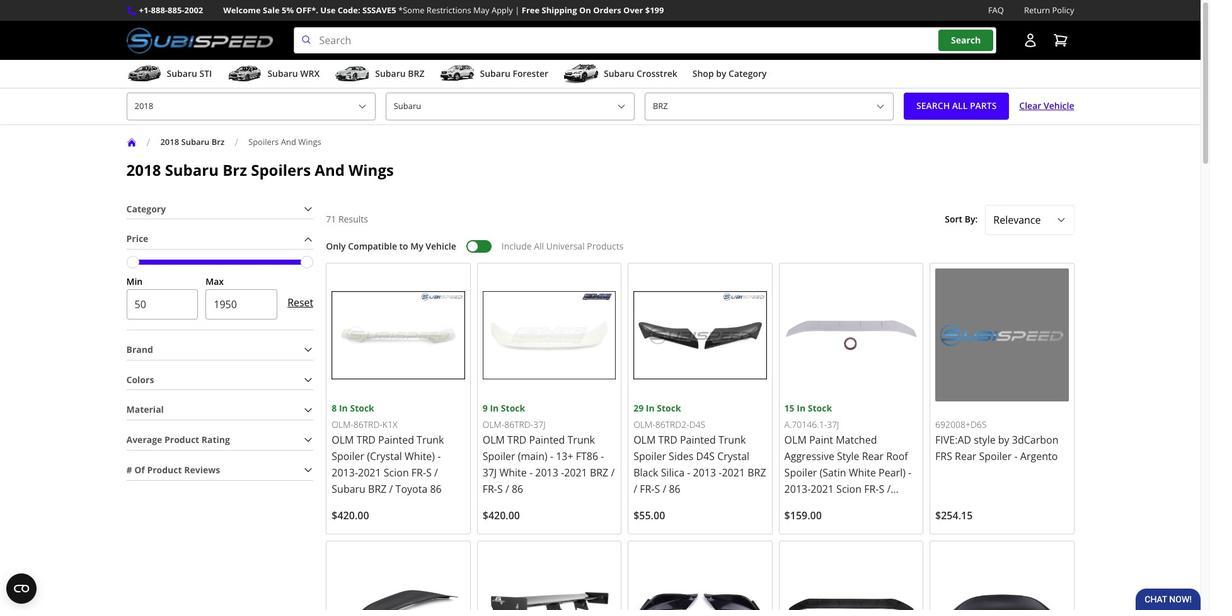 Task type: locate. For each thing, give the bounding box(es) containing it.
0 horizontal spatial wings
[[298, 136, 321, 148]]

aggressive
[[785, 450, 834, 464]]

2 stock from the left
[[501, 402, 525, 414]]

1 horizontal spatial $420.00
[[483, 509, 520, 523]]

scion inside '8 in stock olm-86trd-k1x olm trd painted trunk spoiler (crystal white) - 2013-2021 scion fr-s / subaru brz / toyota 86'
[[384, 466, 409, 480]]

material button
[[126, 400, 313, 420]]

stock right the 9
[[501, 402, 525, 414]]

1 horizontal spatial 37j
[[533, 418, 546, 430]]

0 vertical spatial product
[[165, 434, 199, 446]]

2 painted from the left
[[529, 433, 565, 447]]

0 horizontal spatial 86trd-
[[353, 418, 382, 430]]

in inside 9 in stock olm-86trd-37j olm trd painted trunk spoiler (main) - 13+ ft86 - 37j white - 2013 -2021 brz / fr-s / 86
[[490, 402, 499, 414]]

olm- down 29 at the bottom
[[634, 418, 655, 430]]

crosstrek
[[637, 68, 677, 79]]

in right the '15'
[[797, 402, 806, 414]]

/
[[147, 135, 150, 149], [235, 135, 238, 149], [434, 466, 438, 480], [611, 466, 615, 480], [389, 482, 393, 496], [505, 482, 509, 496], [634, 482, 637, 496], [663, 482, 666, 496], [887, 482, 891, 496], [842, 499, 846, 513]]

white down (main)
[[500, 466, 527, 480]]

spoiler inside the five:ad style by 3dcarbon frs rear spoiler - argento
[[979, 450, 1012, 464]]

subaru inside 'subaru forester' dropdown button
[[480, 68, 510, 79]]

select make image
[[616, 101, 626, 111]]

stock inside "15 in stock a.70146.1-37j olm paint matched aggressive style rear roof spoiler (satin white pearl) - 2013-2021 scion fr-s / subaru brz / toyota 86"
[[808, 402, 832, 414]]

wings up 2018 subaru brz spoilers and wings at the left top of page
[[298, 136, 321, 148]]

spoilers
[[248, 136, 279, 148], [251, 159, 311, 180]]

(main)
[[518, 450, 548, 464]]

olm down 8
[[332, 433, 354, 447]]

clear vehicle button
[[1019, 93, 1074, 120]]

2 in from the left
[[490, 402, 499, 414]]

search button
[[939, 30, 994, 51]]

trd down the 86trd2-
[[658, 433, 677, 447]]

trunk inside '8 in stock olm-86trd-k1x olm trd painted trunk spoiler (crystal white) - 2013-2021 scion fr-s / subaru brz / toyota 86'
[[417, 433, 444, 447]]

painted for (main)
[[529, 433, 565, 447]]

brz down select year button
[[212, 136, 224, 148]]

- down the crystal
[[719, 466, 722, 480]]

scion down (crystal
[[384, 466, 409, 480]]

gcs leg style frp ducktail / duckbill spoiler - 2013+ fr-s / brz / 86 image
[[935, 547, 1069, 610]]

2 horizontal spatial trd
[[658, 433, 677, 447]]

4 olm from the left
[[785, 433, 807, 447]]

brz down ft86
[[590, 466, 608, 480]]

olm-
[[332, 418, 353, 430], [483, 418, 504, 430], [634, 418, 655, 430]]

1 vertical spatial subaru
[[165, 159, 219, 180]]

2 white from the left
[[849, 466, 876, 480]]

subaru inside subaru brz 'dropdown button'
[[375, 68, 406, 79]]

in inside "15 in stock a.70146.1-37j olm paint matched aggressive style rear roof spoiler (satin white pearl) - 2013-2021 scion fr-s / subaru brz / toyota 86"
[[797, 402, 806, 414]]

spoiler for (crystal
[[332, 450, 364, 464]]

shipping
[[542, 4, 577, 16]]

2 trd from the left
[[507, 433, 527, 447]]

Select Make button
[[386, 93, 635, 120]]

1 vertical spatial toyota
[[848, 499, 880, 513]]

stock up "a.70146.1-"
[[808, 402, 832, 414]]

spoiler
[[332, 450, 364, 464], [483, 450, 515, 464], [634, 450, 666, 464], [979, 450, 1012, 464], [785, 466, 817, 480]]

olm paint matched aggressive style rear roof spoiler (satin white pearl) - 2013-2021 scion fr-s / subaru brz / toyota 86 image
[[785, 268, 918, 402]]

spoiler up the black
[[634, 450, 666, 464]]

86trd- inside '8 in stock olm-86trd-k1x olm trd painted trunk spoiler (crystal white) - 2013-2021 scion fr-s / subaru brz / toyota 86'
[[353, 418, 382, 430]]

1 2013 from the left
[[535, 466, 558, 480]]

1 vertical spatial 2018
[[126, 159, 161, 180]]

86 down (main)
[[512, 482, 523, 496]]

brz down the crystal
[[748, 466, 766, 480]]

by:
[[965, 213, 978, 225]]

and up 2018 subaru brz spoilers and wings at the left top of page
[[281, 136, 296, 148]]

0 vertical spatial 2013-
[[332, 466, 358, 480]]

on
[[579, 4, 591, 16]]

$159.00
[[785, 509, 822, 523]]

subaru inside "15 in stock a.70146.1-37j olm paint matched aggressive style rear roof spoiler (satin white pearl) - 2013-2021 scion fr-s / subaru brz / toyota 86"
[[785, 499, 818, 513]]

1 white from the left
[[500, 466, 527, 480]]

may
[[473, 4, 489, 16]]

- down 13+
[[561, 466, 564, 480]]

0 vertical spatial brz
[[212, 136, 224, 148]]

86trd- up (main)
[[504, 418, 533, 430]]

3 trunk from the left
[[719, 433, 746, 447]]

white)
[[405, 450, 435, 464]]

olm down the 9
[[483, 433, 505, 447]]

- right white)
[[438, 450, 441, 464]]

0 vertical spatial toyota
[[396, 482, 428, 496]]

trd for (crystal
[[357, 433, 376, 447]]

Select Year button
[[126, 93, 375, 120]]

in right 29 at the bottom
[[646, 402, 655, 414]]

71 results
[[326, 213, 368, 225]]

rear down five:ad
[[955, 450, 977, 464]]

vehicle right the my
[[426, 240, 456, 252]]

1 painted from the left
[[378, 433, 414, 447]]

3 stock from the left
[[657, 402, 681, 414]]

olm for olm trd painted trunk spoiler (crystal white) - 2013-2021 scion fr-s / subaru brz / toyota 86
[[332, 433, 354, 447]]

Min text field
[[126, 289, 198, 319]]

universal
[[546, 240, 585, 252]]

0 vertical spatial scion
[[384, 466, 409, 480]]

86 inside 29 in stock olm-86trd2-d4s olm trd painted trunk spoiler sides d4s crystal black silica - 2013 -2021 brz / fr-s / 86
[[669, 482, 681, 496]]

subaru
[[181, 136, 210, 148], [165, 159, 219, 180]]

1 horizontal spatial toyota
[[848, 499, 880, 513]]

+1-
[[139, 4, 151, 16]]

86
[[430, 482, 442, 496], [512, 482, 523, 496], [669, 482, 681, 496], [883, 499, 894, 513]]

olm- down the 9
[[483, 418, 504, 430]]

1 olm from the left
[[332, 433, 354, 447]]

category button
[[126, 200, 313, 219]]

fr- inside 9 in stock olm-86trd-37j olm trd painted trunk spoiler (main) - 13+ ft86 - 37j white - 2013 -2021 brz / fr-s / 86
[[483, 482, 497, 496]]

0 horizontal spatial $420.00
[[332, 509, 369, 523]]

spoilers up 2018 subaru brz spoilers and wings at the left top of page
[[248, 136, 279, 148]]

trd
[[357, 433, 376, 447], [507, 433, 527, 447], [658, 433, 677, 447]]

0 vertical spatial wings
[[298, 136, 321, 148]]

2021 down the crystal
[[722, 466, 745, 480]]

15 in stock a.70146.1-37j olm paint matched aggressive style rear roof spoiler (satin white pearl) - 2013-2021 scion fr-s / subaru brz / toyota 86
[[785, 402, 912, 513]]

welcome
[[223, 4, 261, 16]]

0 horizontal spatial trunk
[[417, 433, 444, 447]]

s inside 9 in stock olm-86trd-37j olm trd painted trunk spoiler (main) - 13+ ft86 - 37j white - 2013 -2021 brz / fr-s / 86
[[497, 482, 503, 496]]

2 $420.00 from the left
[[483, 509, 520, 523]]

0 horizontal spatial trd
[[357, 433, 376, 447]]

brz down (satin
[[821, 499, 839, 513]]

1 stock from the left
[[350, 402, 374, 414]]

roof
[[886, 450, 908, 464]]

select model image
[[876, 101, 886, 111]]

a subaru forester thumbnail image image
[[440, 64, 475, 83]]

2 horizontal spatial trunk
[[719, 433, 746, 447]]

scion down (satin
[[836, 482, 862, 496]]

olm trd painted trunk spoiler sides d4s crystal black silica - 2013 -2021 brz / fr-s / 86 image
[[634, 268, 767, 402]]

1 vertical spatial and
[[315, 159, 345, 180]]

brz inside "15 in stock a.70146.1-37j olm paint matched aggressive style rear roof spoiler (satin white pearl) - 2013-2021 scion fr-s / subaru brz / toyota 86"
[[821, 499, 839, 513]]

- right ft86
[[601, 450, 604, 464]]

2 olm from the left
[[483, 433, 505, 447]]

0 horizontal spatial painted
[[378, 433, 414, 447]]

spoiler inside 29 in stock olm-86trd2-d4s olm trd painted trunk spoiler sides d4s crystal black silica - 2013 -2021 brz / fr-s / 86
[[634, 450, 666, 464]]

1 vertical spatial by
[[998, 433, 1010, 447]]

2 olm- from the left
[[483, 418, 504, 430]]

86 inside "15 in stock a.70146.1-37j olm paint matched aggressive style rear roof spoiler (satin white pearl) - 2013-2021 scion fr-s / subaru brz / toyota 86"
[[883, 499, 894, 513]]

by right shop
[[716, 68, 726, 79]]

- inside the five:ad style by 3dcarbon frs rear spoiler - argento
[[1015, 450, 1018, 464]]

2 rear from the left
[[955, 450, 977, 464]]

subaru inside dropdown button
[[604, 68, 634, 79]]

painted inside '8 in stock olm-86trd-k1x olm trd painted trunk spoiler (crystal white) - 2013-2021 scion fr-s / subaru brz / toyota 86'
[[378, 433, 414, 447]]

+1-888-885-2002
[[139, 4, 203, 16]]

2 86trd- from the left
[[504, 418, 533, 430]]

1 horizontal spatial scion
[[836, 482, 862, 496]]

86trd- for (crystal
[[353, 418, 382, 430]]

13+
[[556, 450, 573, 464]]

brz down (crystal
[[368, 482, 387, 496]]

ft86
[[576, 450, 598, 464]]

olm
[[332, 433, 354, 447], [483, 433, 505, 447], [634, 433, 656, 447], [785, 433, 807, 447]]

in right 8
[[339, 402, 348, 414]]

olm- inside 9 in stock olm-86trd-37j olm trd painted trunk spoiler (main) - 13+ ft86 - 37j white - 2013 -2021 brz / fr-s / 86
[[483, 418, 504, 430]]

0 horizontal spatial and
[[281, 136, 296, 148]]

s inside '8 in stock olm-86trd-k1x olm trd painted trunk spoiler (crystal white) - 2013-2021 scion fr-s / subaru brz / toyota 86'
[[426, 466, 432, 480]]

and down spoilers and wings link
[[315, 159, 345, 180]]

in for olm paint matched aggressive style rear roof spoiler (satin white pearl) - 2013-2021 scion fr-s / subaru brz / toyota 86
[[797, 402, 806, 414]]

product inside 'dropdown button'
[[147, 464, 182, 476]]

1 trd from the left
[[357, 433, 376, 447]]

$55.00
[[634, 509, 665, 523]]

trd inside '8 in stock olm-86trd-k1x olm trd painted trunk spoiler (crystal white) - 2013-2021 scion fr-s / subaru brz / toyota 86'
[[357, 433, 376, 447]]

search
[[951, 34, 981, 46]]

spoiler for (main)
[[483, 450, 515, 464]]

olm inside '8 in stock olm-86trd-k1x olm trd painted trunk spoiler (crystal white) - 2013-2021 scion fr-s / subaru brz / toyota 86'
[[332, 433, 354, 447]]

trunk up white)
[[417, 433, 444, 447]]

product right of
[[147, 464, 182, 476]]

37j inside "15 in stock a.70146.1-37j olm paint matched aggressive style rear roof spoiler (satin white pearl) - 2013-2021 scion fr-s / subaru brz / toyota 86"
[[827, 418, 839, 430]]

brz inside 9 in stock olm-86trd-37j olm trd painted trunk spoiler (main) - 13+ ft86 - 37j white - 2013 -2021 brz / fr-s / 86
[[590, 466, 608, 480]]

scion inside "15 in stock a.70146.1-37j olm paint matched aggressive style rear roof spoiler (satin white pearl) - 2013-2021 scion fr-s / subaru brz / toyota 86"
[[836, 482, 862, 496]]

in
[[339, 402, 348, 414], [490, 402, 499, 414], [646, 402, 655, 414], [797, 402, 806, 414]]

trd inside 9 in stock olm-86trd-37j olm trd painted trunk spoiler (main) - 13+ ft86 - 37j white - 2013 -2021 brz / fr-s / 86
[[507, 433, 527, 447]]

olm inside 29 in stock olm-86trd2-d4s olm trd painted trunk spoiler sides d4s crystal black silica - 2013 -2021 brz / fr-s / 86
[[634, 433, 656, 447]]

4 in from the left
[[797, 402, 806, 414]]

olm down the 86trd2-
[[634, 433, 656, 447]]

d4s
[[689, 418, 705, 430], [696, 450, 715, 464]]

0 vertical spatial by
[[716, 68, 726, 79]]

subaru for subaru crosstrek
[[604, 68, 634, 79]]

brand
[[126, 343, 153, 355]]

spoiler left (main)
[[483, 450, 515, 464]]

1 vertical spatial 2013-
[[785, 482, 811, 496]]

2021 inside 9 in stock olm-86trd-37j olm trd painted trunk spoiler (main) - 13+ ft86 - 37j white - 2013 -2021 brz / fr-s / 86
[[564, 466, 587, 480]]

vehicle inside button
[[1044, 100, 1074, 112]]

86trd- for (main)
[[504, 418, 533, 430]]

a subaru wrx thumbnail image image
[[227, 64, 262, 83]]

spoiler down style
[[979, 450, 1012, 464]]

include all universal products
[[502, 240, 624, 252]]

d4s right sides
[[696, 450, 715, 464]]

olm trd painted trunk spoiler (main) - 13+ ft86 - 37j white - 2013 -2021 brz / fr-s / 86 image
[[483, 268, 616, 402]]

stock for 37j
[[501, 402, 525, 414]]

subaru sti
[[167, 68, 212, 79]]

stock inside 9 in stock olm-86trd-37j olm trd painted trunk spoiler (main) - 13+ ft86 - 37j white - 2013 -2021 brz / fr-s / 86
[[501, 402, 525, 414]]

2013
[[535, 466, 558, 480], [693, 466, 716, 480]]

olm paint matched leg style spoiler (crystal white pearl / halo) - 2013-2021 scion fr-s / subaru brz / toyota 86 image
[[332, 547, 465, 610]]

2013- inside "15 in stock a.70146.1-37j olm paint matched aggressive style rear roof spoiler (satin white pearl) - 2013-2021 scion fr-s / subaru brz / toyota 86"
[[785, 482, 811, 496]]

3 olm- from the left
[[634, 418, 655, 430]]

results
[[338, 213, 368, 225]]

subaru inside subaru wrx dropdown button
[[267, 68, 298, 79]]

2013- inside '8 in stock olm-86trd-k1x olm trd painted trunk spoiler (crystal white) - 2013-2021 scion fr-s / subaru brz / toyota 86'
[[332, 466, 358, 480]]

subispeed logo image
[[126, 27, 273, 54]]

1 horizontal spatial by
[[998, 433, 1010, 447]]

trunk up ft86
[[568, 433, 595, 447]]

2 horizontal spatial painted
[[680, 433, 716, 447]]

painted up sides
[[680, 433, 716, 447]]

stock inside 29 in stock olm-86trd2-d4s olm trd painted trunk spoiler sides d4s crystal black silica - 2013 -2021 brz / fr-s / 86
[[657, 402, 681, 414]]

apply
[[492, 4, 513, 16]]

a subaru crosstrek thumbnail image image
[[564, 64, 599, 83]]

1 horizontal spatial white
[[849, 466, 876, 480]]

by right style
[[998, 433, 1010, 447]]

subaru inside subaru sti dropdown button
[[167, 68, 197, 79]]

1 horizontal spatial 2013-
[[785, 482, 811, 496]]

vehicle right clear
[[1044, 100, 1074, 112]]

2018 right home icon
[[160, 136, 179, 148]]

spoiler down aggressive
[[785, 466, 817, 480]]

olm- down 8
[[332, 418, 353, 430]]

2 horizontal spatial 37j
[[827, 418, 839, 430]]

subaru wrx
[[267, 68, 320, 79]]

trunk up the crystal
[[719, 433, 746, 447]]

- right pearl)
[[908, 466, 912, 480]]

3 olm from the left
[[634, 433, 656, 447]]

brand button
[[126, 340, 313, 360]]

2021 down (satin
[[811, 482, 834, 496]]

86 down white)
[[430, 482, 442, 496]]

1 86trd- from the left
[[353, 418, 382, 430]]

max
[[206, 275, 224, 287]]

brz up category dropdown button
[[223, 159, 247, 180]]

olm inside 9 in stock olm-86trd-37j olm trd painted trunk spoiler (main) - 13+ ft86 - 37j white - 2013 -2021 brz / fr-s / 86
[[483, 433, 505, 447]]

0 horizontal spatial olm-
[[332, 418, 353, 430]]

reset
[[288, 296, 313, 309]]

3 trd from the left
[[658, 433, 677, 447]]

in for olm trd painted trunk spoiler sides d4s crystal black silica - 2013 -2021 brz / fr-s / 86
[[646, 402, 655, 414]]

spoiler inside 9 in stock olm-86trd-37j olm trd painted trunk spoiler (main) - 13+ ft86 - 37j white - 2013 -2021 brz / fr-s / 86
[[483, 450, 515, 464]]

1 in from the left
[[339, 402, 348, 414]]

-
[[438, 450, 441, 464], [550, 450, 553, 464], [601, 450, 604, 464], [1015, 450, 1018, 464], [529, 466, 533, 480], [561, 466, 564, 480], [687, 466, 690, 480], [719, 466, 722, 480], [908, 466, 912, 480]]

0 horizontal spatial rear
[[862, 450, 884, 464]]

2013 down (main)
[[535, 466, 558, 480]]

1 horizontal spatial 86trd-
[[504, 418, 533, 430]]

product up the # of product reviews
[[165, 434, 199, 446]]

0 vertical spatial subaru
[[181, 136, 210, 148]]

2018 for 2018 subaru brz
[[160, 136, 179, 148]]

painted up (main)
[[529, 433, 565, 447]]

spoiler left (crystal
[[332, 450, 364, 464]]

spoilers down spoilers and wings
[[251, 159, 311, 180]]

painted inside 9 in stock olm-86trd-37j olm trd painted trunk spoiler (main) - 13+ ft86 - 37j white - 2013 -2021 brz / fr-s / 86
[[529, 433, 565, 447]]

0 horizontal spatial 2013-
[[332, 466, 358, 480]]

olm- inside 29 in stock olm-86trd2-d4s olm trd painted trunk spoiler sides d4s crystal black silica - 2013 -2021 brz / fr-s / 86
[[634, 418, 655, 430]]

1 horizontal spatial rear
[[955, 450, 977, 464]]

subaru for subaru forester
[[480, 68, 510, 79]]

product
[[165, 434, 199, 446], [147, 464, 182, 476]]

1 vertical spatial d4s
[[696, 450, 715, 464]]

2 horizontal spatial olm-
[[634, 418, 655, 430]]

0 horizontal spatial white
[[500, 466, 527, 480]]

olm- for olm trd painted trunk spoiler (crystal white) - 2013-2021 scion fr-s / subaru brz / toyota 86
[[332, 418, 353, 430]]

9
[[483, 402, 488, 414]]

0 horizontal spatial scion
[[384, 466, 409, 480]]

1 horizontal spatial trd
[[507, 433, 527, 447]]

trunk inside 9 in stock olm-86trd-37j olm trd painted trunk spoiler (main) - 13+ ft86 - 37j white - 2013 -2021 brz / fr-s / 86
[[568, 433, 595, 447]]

painted down k1x
[[378, 433, 414, 447]]

stock for olm
[[808, 402, 832, 414]]

trunk inside 29 in stock olm-86trd2-d4s olm trd painted trunk spoiler sides d4s crystal black silica - 2013 -2021 brz / fr-s / 86
[[719, 433, 746, 447]]

29 in stock olm-86trd2-d4s olm trd painted trunk spoiler sides d4s crystal black silica - 2013 -2021 brz / fr-s / 86
[[634, 402, 766, 496]]

2013 inside 29 in stock olm-86trd2-d4s olm trd painted trunk spoiler sides d4s crystal black silica - 2013 -2021 brz / fr-s / 86
[[693, 466, 716, 480]]

fr- inside '8 in stock olm-86trd-k1x olm trd painted trunk spoiler (crystal white) - 2013-2021 scion fr-s / subaru brz / toyota 86'
[[412, 466, 426, 480]]

brz
[[212, 136, 224, 148], [223, 159, 247, 180]]

toyota down white)
[[396, 482, 428, 496]]

0 vertical spatial vehicle
[[1044, 100, 1074, 112]]

86trd- inside 9 in stock olm-86trd-37j olm trd painted trunk spoiler (main) - 13+ ft86 - 37j white - 2013 -2021 brz / fr-s / 86
[[504, 418, 533, 430]]

spoilers and wings
[[248, 136, 321, 148]]

sides
[[669, 450, 694, 464]]

1 olm- from the left
[[332, 418, 353, 430]]

olm down "a.70146.1-"
[[785, 433, 807, 447]]

1 horizontal spatial trunk
[[568, 433, 595, 447]]

rear down matched
[[862, 450, 884, 464]]

olm- inside '8 in stock olm-86trd-k1x olm trd painted trunk spoiler (crystal white) - 2013-2021 scion fr-s / subaru brz / toyota 86'
[[332, 418, 353, 430]]

0 vertical spatial and
[[281, 136, 296, 148]]

and
[[281, 136, 296, 148], [315, 159, 345, 180]]

86 down pearl)
[[883, 499, 894, 513]]

in right the 9
[[490, 402, 499, 414]]

86 down silica
[[669, 482, 681, 496]]

2 trunk from the left
[[568, 433, 595, 447]]

d4s up sides
[[689, 418, 705, 430]]

1 horizontal spatial painted
[[529, 433, 565, 447]]

stock right 8
[[350, 402, 374, 414]]

0 horizontal spatial by
[[716, 68, 726, 79]]

1 vertical spatial vehicle
[[426, 240, 456, 252]]

button image
[[1023, 33, 1038, 48]]

wrx
[[300, 68, 320, 79]]

select year image
[[357, 101, 367, 111]]

2018 down home icon
[[126, 159, 161, 180]]

0 horizontal spatial toyota
[[396, 482, 428, 496]]

white inside "15 in stock a.70146.1-37j olm paint matched aggressive style rear roof spoiler (satin white pearl) - 2013-2021 scion fr-s / subaru brz / toyota 86"
[[849, 466, 876, 480]]

wings up results
[[349, 159, 394, 180]]

subaru sti button
[[126, 62, 212, 88]]

all
[[534, 240, 544, 252]]

692008+d6s
[[935, 418, 987, 430]]

888-
[[151, 4, 168, 16]]

colors
[[126, 374, 154, 385]]

brz for 2018 subaru brz
[[212, 136, 224, 148]]

1 $420.00 from the left
[[332, 509, 369, 523]]

white down style
[[849, 466, 876, 480]]

stock up the 86trd2-
[[657, 402, 681, 414]]

my
[[411, 240, 423, 252]]

style
[[837, 450, 859, 464]]

1 horizontal spatial wings
[[349, 159, 394, 180]]

in inside '8 in stock olm-86trd-k1x olm trd painted trunk spoiler (crystal white) - 2013-2021 scion fr-s / subaru brz / toyota 86'
[[339, 402, 348, 414]]

olm paint matched aggressive style rear roof spoiler image
[[785, 547, 918, 610]]

trd up (main)
[[507, 433, 527, 447]]

painted for (crystal
[[378, 433, 414, 447]]

2021 down 13+
[[564, 466, 587, 480]]

stock inside '8 in stock olm-86trd-k1x olm trd painted trunk spoiler (crystal white) - 2013-2021 scion fr-s / subaru brz / toyota 86'
[[350, 402, 374, 414]]

apr gt-250 carbon fiber wing (67in) - 2013+ ft86 image
[[483, 547, 616, 610]]

spoiler inside '8 in stock olm-86trd-k1x olm trd painted trunk spoiler (crystal white) - 2013-2021 scion fr-s / subaru brz / toyota 86'
[[332, 450, 364, 464]]

86trd- up (crystal
[[353, 418, 382, 430]]

8
[[332, 402, 337, 414]]

3 painted from the left
[[680, 433, 716, 447]]

brz left a subaru forester thumbnail image
[[408, 68, 425, 79]]

olm inside "15 in stock a.70146.1-37j olm paint matched aggressive style rear roof spoiler (satin white pearl) - 2013-2021 scion fr-s / subaru brz / toyota 86"
[[785, 433, 807, 447]]

in inside 29 in stock olm-86trd2-d4s olm trd painted trunk spoiler sides d4s crystal black silica - 2013 -2021 brz / fr-s / 86
[[646, 402, 655, 414]]

2 2013 from the left
[[693, 466, 716, 480]]

toyota down pearl)
[[848, 499, 880, 513]]

$420.00 for olm trd painted trunk spoiler (crystal white) - 2013-2021 scion fr-s / subaru brz / toyota 86
[[332, 509, 369, 523]]

1 vertical spatial brz
[[223, 159, 247, 180]]

spoilers and wings link
[[248, 136, 331, 148]]

k1x
[[382, 418, 397, 430]]

trd inside 29 in stock olm-86trd2-d4s olm trd painted trunk spoiler sides d4s crystal black silica - 2013 -2021 brz / fr-s / 86
[[658, 433, 677, 447]]

86trd-
[[353, 418, 382, 430], [504, 418, 533, 430]]

2013 down sides
[[693, 466, 716, 480]]

1 vertical spatial scion
[[836, 482, 862, 496]]

37j
[[533, 418, 546, 430], [827, 418, 839, 430], [483, 466, 497, 480]]

painted inside 29 in stock olm-86trd2-d4s olm trd painted trunk spoiler sides d4s crystal black silica - 2013 -2021 brz / fr-s / 86
[[680, 433, 716, 447]]

2021 inside "15 in stock a.70146.1-37j olm paint matched aggressive style rear roof spoiler (satin white pearl) - 2013-2021 scion fr-s / subaru brz / toyota 86"
[[811, 482, 834, 496]]

2021
[[358, 466, 381, 480], [564, 466, 587, 480], [722, 466, 745, 480], [811, 482, 834, 496]]

1 rear from the left
[[862, 450, 884, 464]]

0 vertical spatial 2018
[[160, 136, 179, 148]]

1 vertical spatial product
[[147, 464, 182, 476]]

3 in from the left
[[646, 402, 655, 414]]

five:ad style by 3dcarbon frs rear spoiler - argento image
[[935, 268, 1069, 402]]

- left argento
[[1015, 450, 1018, 464]]

trd up (crystal
[[357, 433, 376, 447]]

$420.00
[[332, 509, 369, 523], [483, 509, 520, 523]]

subaru wrx button
[[227, 62, 320, 88]]

1 horizontal spatial vehicle
[[1044, 100, 1074, 112]]

1 trunk from the left
[[417, 433, 444, 447]]

orders
[[593, 4, 621, 16]]

4 stock from the left
[[808, 402, 832, 414]]

vehicle
[[1044, 100, 1074, 112], [426, 240, 456, 252]]

1 horizontal spatial olm-
[[483, 418, 504, 430]]

1 horizontal spatial 2013
[[693, 466, 716, 480]]

0 horizontal spatial 2013
[[535, 466, 558, 480]]

subaru for 2018 subaru brz spoilers and wings
[[165, 159, 219, 180]]

86trd2-
[[655, 418, 689, 430]]

2021 down (crystal
[[358, 466, 381, 480]]

trunk
[[417, 433, 444, 447], [568, 433, 595, 447], [719, 433, 746, 447]]

by
[[716, 68, 726, 79], [998, 433, 1010, 447]]

sort by:
[[945, 213, 978, 225]]

crystal
[[717, 450, 749, 464]]



Task type: describe. For each thing, give the bounding box(es) containing it.
0 horizontal spatial 37j
[[483, 466, 497, 480]]

0 vertical spatial d4s
[[689, 418, 705, 430]]

of
[[134, 464, 145, 476]]

a.70146.1-
[[785, 418, 827, 430]]

subaru for subaru sti
[[167, 68, 197, 79]]

paint
[[809, 433, 833, 447]]

open widget image
[[6, 574, 37, 604]]

olm trd painted trunk spoiler sides 37j satin white pearl - 2013 -2021 brz / fr-s / 86 image
[[634, 547, 767, 610]]

only
[[326, 240, 346, 252]]

five:ad
[[935, 433, 971, 447]]

stock for k1x
[[350, 402, 374, 414]]

2018 subaru brz spoilers and wings
[[126, 159, 394, 180]]

trunk for 13+
[[568, 433, 595, 447]]

product inside dropdown button
[[165, 434, 199, 446]]

free
[[522, 4, 540, 16]]

maximum slider
[[301, 256, 313, 269]]

Select... button
[[985, 205, 1074, 235]]

policy
[[1052, 4, 1074, 16]]

welcome sale 5% off*. use code: sssave5
[[223, 4, 396, 16]]

faq
[[988, 4, 1004, 16]]

rear inside the five:ad style by 3dcarbon frs rear spoiler - argento
[[955, 450, 977, 464]]

86 inside '8 in stock olm-86trd-k1x olm trd painted trunk spoiler (crystal white) - 2013-2021 scion fr-s / subaru brz / toyota 86'
[[430, 482, 442, 496]]

subaru inside '8 in stock olm-86trd-k1x olm trd painted trunk spoiler (crystal white) - 2013-2021 scion fr-s / subaru brz / toyota 86'
[[332, 482, 366, 496]]

faq link
[[988, 4, 1004, 17]]

in for olm trd painted trunk spoiler (main) - 13+ ft86 - 37j white - 2013 -2021 brz / fr-s / 86
[[490, 402, 499, 414]]

olm trd painted trunk spoiler (crystal white) - 2013-2021 scion fr-s / subaru brz / toyota 86 image
[[332, 268, 465, 402]]

- right silica
[[687, 466, 690, 480]]

only compatible to my vehicle
[[326, 240, 456, 252]]

price
[[126, 233, 148, 245]]

argento
[[1020, 450, 1058, 464]]

brz for 2018 subaru brz spoilers and wings
[[223, 159, 247, 180]]

pearl)
[[879, 466, 906, 480]]

sssave5
[[362, 4, 396, 16]]

# of product reviews button
[[126, 461, 313, 480]]

*some restrictions may apply | free shipping on orders over $199
[[398, 4, 664, 16]]

1 horizontal spatial and
[[315, 159, 345, 180]]

five:ad style by 3dcarbon frs rear spoiler - argento
[[935, 433, 1059, 464]]

compatible
[[348, 240, 397, 252]]

shop
[[693, 68, 714, 79]]

0 horizontal spatial vehicle
[[426, 240, 456, 252]]

- inside "15 in stock a.70146.1-37j olm paint matched aggressive style rear roof spoiler (satin white pearl) - 2013-2021 scion fr-s / subaru brz / toyota 86"
[[908, 466, 912, 480]]

reset button
[[288, 287, 313, 318]]

shop by category
[[693, 68, 767, 79]]

spoiler inside "15 in stock a.70146.1-37j olm paint matched aggressive style rear roof spoiler (satin white pearl) - 2013-2021 scion fr-s / subaru brz / toyota 86"
[[785, 466, 817, 480]]

search all parts button
[[904, 93, 1009, 120]]

return policy
[[1024, 4, 1074, 16]]

select... image
[[1056, 215, 1066, 225]]

stock for d4s
[[657, 402, 681, 414]]

8 in stock olm-86trd-k1x olm trd painted trunk spoiler (crystal white) - 2013-2021 scion fr-s / subaru brz / toyota 86
[[332, 402, 444, 496]]

5%
[[282, 4, 294, 16]]

2021 inside '8 in stock olm-86trd-k1x olm trd painted trunk spoiler (crystal white) - 2013-2021 scion fr-s / subaru brz / toyota 86'
[[358, 466, 381, 480]]

include
[[502, 240, 532, 252]]

86 inside 9 in stock olm-86trd-37j olm trd painted trunk spoiler (main) - 13+ ft86 - 37j white - 2013 -2021 brz / fr-s / 86
[[512, 482, 523, 496]]

silica
[[661, 466, 685, 480]]

by inside the five:ad style by 3dcarbon frs rear spoiler - argento
[[998, 433, 1010, 447]]

by inside dropdown button
[[716, 68, 726, 79]]

price button
[[126, 230, 313, 249]]

in for olm trd painted trunk spoiler (crystal white) - 2013-2021 scion fr-s / subaru brz / toyota 86
[[339, 402, 348, 414]]

shop by category button
[[693, 62, 767, 88]]

average product rating button
[[126, 431, 313, 450]]

spoiler for sides
[[634, 450, 666, 464]]

subaru crosstrek
[[604, 68, 677, 79]]

2018 subaru brz
[[160, 136, 224, 148]]

Select Model button
[[645, 93, 894, 120]]

- left 13+
[[550, 450, 553, 464]]

olm for olm trd painted trunk spoiler sides d4s crystal black silica - 2013 -2021 brz / fr-s / 86
[[634, 433, 656, 447]]

$420.00 for olm trd painted trunk spoiler (main) - 13+ ft86 - 37j white - 2013 -2021 brz / fr-s / 86
[[483, 509, 520, 523]]

trunk for crystal
[[719, 433, 746, 447]]

brz inside subaru brz 'dropdown button'
[[408, 68, 425, 79]]

subaru forester
[[480, 68, 548, 79]]

(crystal
[[367, 450, 402, 464]]

15
[[785, 402, 795, 414]]

home image
[[126, 137, 136, 147]]

subaru for subaru wrx
[[267, 68, 298, 79]]

1 vertical spatial wings
[[349, 159, 394, 180]]

olm- for olm trd painted trunk spoiler sides d4s crystal black silica - 2013 -2021 brz / fr-s / 86
[[634, 418, 655, 430]]

a subaru brz thumbnail image image
[[335, 64, 370, 83]]

clear
[[1019, 100, 1042, 112]]

painted for sides
[[680, 433, 716, 447]]

white inside 9 in stock olm-86trd-37j olm trd painted trunk spoiler (main) - 13+ ft86 - 37j white - 2013 -2021 brz / fr-s / 86
[[500, 466, 527, 480]]

rear inside "15 in stock a.70146.1-37j olm paint matched aggressive style rear roof spoiler (satin white pearl) - 2013-2021 scion fr-s / subaru brz / toyota 86"
[[862, 450, 884, 464]]

(satin
[[820, 466, 846, 480]]

$199
[[645, 4, 664, 16]]

parts
[[970, 100, 997, 112]]

fr- inside "15 in stock a.70146.1-37j olm paint matched aggressive style rear roof spoiler (satin white pearl) - 2013-2021 scion fr-s / subaru brz / toyota 86"
[[864, 482, 879, 496]]

Max text field
[[206, 289, 277, 319]]

9 in stock olm-86trd-37j olm trd painted trunk spoiler (main) - 13+ ft86 - 37j white - 2013 -2021 brz / fr-s / 86
[[483, 402, 615, 496]]

toyota inside '8 in stock olm-86trd-k1x olm trd painted trunk spoiler (crystal white) - 2013-2021 scion fr-s / subaru brz / toyota 86'
[[396, 482, 428, 496]]

return
[[1024, 4, 1050, 16]]

style
[[974, 433, 996, 447]]

s inside "15 in stock a.70146.1-37j olm paint matched aggressive style rear roof spoiler (satin white pearl) - 2013-2021 scion fr-s / subaru brz / toyota 86"
[[879, 482, 884, 496]]

toyota inside "15 in stock a.70146.1-37j olm paint matched aggressive style rear roof spoiler (satin white pearl) - 2013-2021 scion fr-s / subaru brz / toyota 86"
[[848, 499, 880, 513]]

search
[[917, 100, 950, 112]]

olm for olm trd painted trunk spoiler (main) - 13+ ft86 - 37j white - 2013 -2021 brz / fr-s / 86
[[483, 433, 505, 447]]

category
[[729, 68, 767, 79]]

brz inside 29 in stock olm-86trd2-d4s olm trd painted trunk spoiler sides d4s crystal black silica - 2013 -2021 brz / fr-s / 86
[[748, 466, 766, 480]]

frs
[[935, 450, 952, 464]]

#
[[126, 464, 132, 476]]

black
[[634, 466, 658, 480]]

subaru forester button
[[440, 62, 548, 88]]

search all parts
[[917, 100, 997, 112]]

brz inside '8 in stock olm-86trd-k1x olm trd painted trunk spoiler (crystal white) - 2013-2021 scion fr-s / subaru brz / toyota 86'
[[368, 482, 387, 496]]

fr- inside 29 in stock olm-86trd2-d4s olm trd painted trunk spoiler sides d4s crystal black silica - 2013 -2021 brz / fr-s / 86
[[640, 482, 655, 496]]

average product rating
[[126, 434, 230, 446]]

min
[[126, 275, 143, 287]]

rating
[[202, 434, 230, 446]]

# of product reviews
[[126, 464, 220, 476]]

s inside 29 in stock olm-86trd2-d4s olm trd painted trunk spoiler sides d4s crystal black silica - 2013 -2021 brz / fr-s / 86
[[655, 482, 660, 496]]

sale
[[263, 4, 280, 16]]

subaru for 2018 subaru brz
[[181, 136, 210, 148]]

minimum slider
[[126, 256, 139, 269]]

0 vertical spatial spoilers
[[248, 136, 279, 148]]

average
[[126, 434, 162, 446]]

restrictions
[[427, 4, 471, 16]]

search input field
[[293, 27, 996, 54]]

all
[[952, 100, 968, 112]]

+1-888-885-2002 link
[[139, 4, 203, 17]]

a subaru sti thumbnail image image
[[126, 64, 162, 83]]

subaru for subaru brz
[[375, 68, 406, 79]]

material
[[126, 404, 164, 416]]

2013 inside 9 in stock olm-86trd-37j olm trd painted trunk spoiler (main) - 13+ ft86 - 37j white - 2013 -2021 brz / fr-s / 86
[[535, 466, 558, 480]]

$254.15
[[935, 509, 973, 523]]

885-
[[168, 4, 184, 16]]

return policy link
[[1024, 4, 1074, 17]]

1 vertical spatial spoilers
[[251, 159, 311, 180]]

subaru brz
[[375, 68, 425, 79]]

2021 inside 29 in stock olm-86trd2-d4s olm trd painted trunk spoiler sides d4s crystal black silica - 2013 -2021 brz / fr-s / 86
[[722, 466, 745, 480]]

off*.
[[296, 4, 318, 16]]

*some
[[398, 4, 425, 16]]

- inside '8 in stock olm-86trd-k1x olm trd painted trunk spoiler (crystal white) - 2013-2021 scion fr-s / subaru brz / toyota 86'
[[438, 450, 441, 464]]

trunk for -
[[417, 433, 444, 447]]

matched
[[836, 433, 877, 447]]

- down (main)
[[529, 466, 533, 480]]

olm- for olm trd painted trunk spoiler (main) - 13+ ft86 - 37j white - 2013 -2021 brz / fr-s / 86
[[483, 418, 504, 430]]

trd for (main)
[[507, 433, 527, 447]]

2018 for 2018 subaru brz spoilers and wings
[[126, 159, 161, 180]]

to
[[399, 240, 408, 252]]

code:
[[338, 4, 360, 16]]

trd for sides
[[658, 433, 677, 447]]

subaru crosstrek button
[[564, 62, 677, 88]]



Task type: vqa. For each thing, say whether or not it's contained in the screenshot.
Select Year ICON
yes



